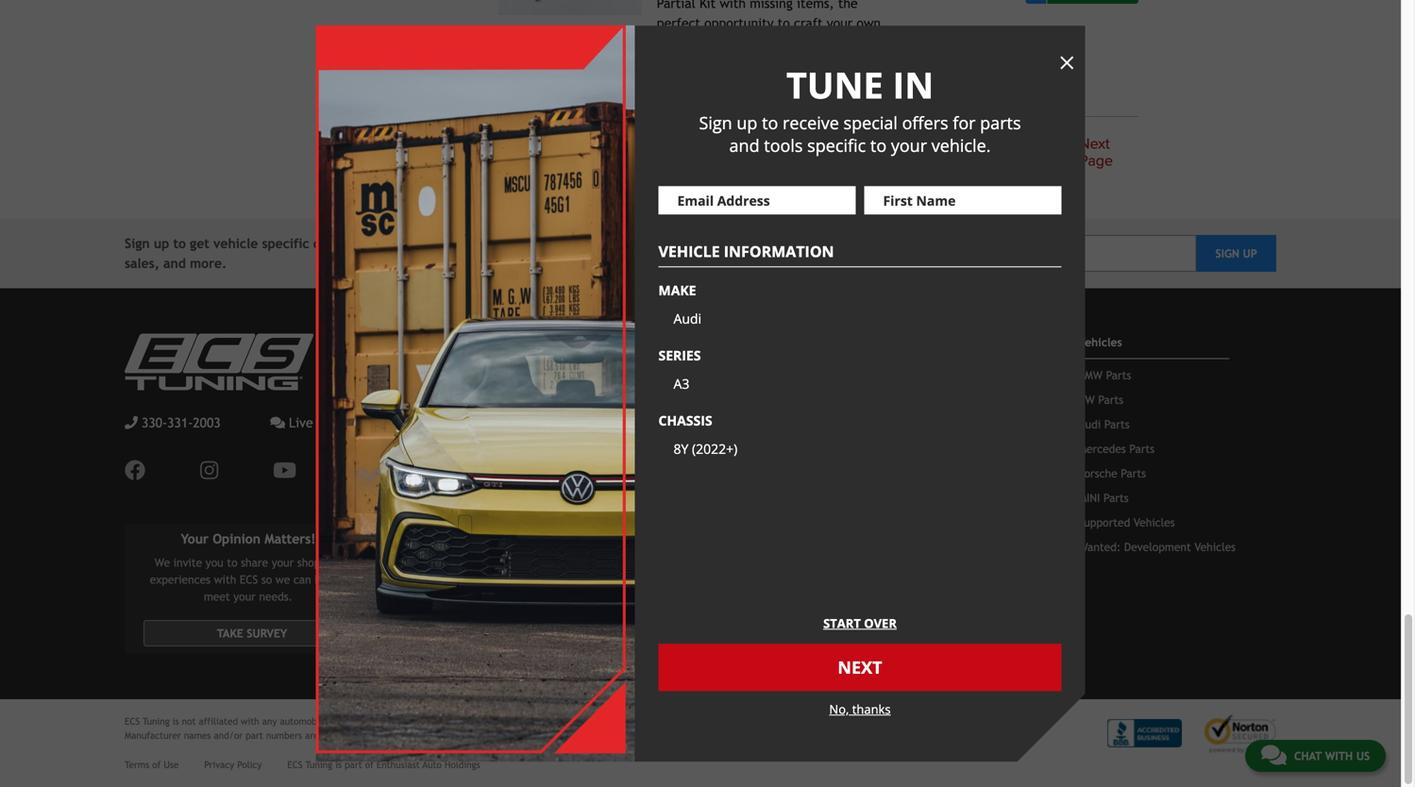 Task type: vqa. For each thing, say whether or not it's contained in the screenshot.
Hamburg Tech 'icon'
no



Task type: locate. For each thing, give the bounding box(es) containing it.
for inside tune in sign up to receive special offers for parts and tools specific to your vehicle.
[[953, 111, 976, 134]]

1 vertical spatial us
[[460, 418, 472, 431]]

parts down mercedes parts
[[1121, 467, 1146, 480]]

receive
[[783, 111, 839, 134]]

vehicles up 'bmw parts'
[[1079, 336, 1123, 349]]

to inside we invite you to share your shopping experiences with ecs so we can better meet your needs.
[[227, 556, 238, 570]]

exhaust
[[704, 36, 749, 51]]

my cart
[[638, 418, 677, 431]]

ecs left so
[[240, 573, 258, 587]]

my wish lists link
[[638, 393, 704, 406]]

1 my from the top
[[638, 336, 652, 349]]

2 vertical spatial us
[[1357, 750, 1370, 763]]

policy
[[237, 760, 262, 771]]

my
[[638, 336, 652, 349], [638, 393, 652, 406], [638, 418, 652, 431], [638, 442, 652, 456], [638, 467, 652, 480]]

us for contact us
[[460, 418, 472, 431]]

live chat link
[[270, 413, 372, 433]]

ecs left blog at the bottom left
[[417, 442, 436, 456]]

tuning up manufacturer
[[143, 716, 170, 727]]

1 horizontal spatial and
[[730, 134, 760, 157]]

porsche parts link
[[1079, 467, 1146, 480]]

can
[[294, 573, 311, 587]]

parts down porsche parts link
[[1104, 491, 1129, 505]]

sign inside the sign up to get vehicle specific content, sales, and more.
[[125, 236, 150, 251]]

we
[[276, 573, 290, 587]]

of left use
[[152, 760, 161, 771]]

0 vertical spatial and
[[730, 134, 760, 157]]

1 horizontal spatial tuning
[[305, 760, 333, 771]]

to down missing
[[778, 16, 790, 31]]

for down the "manufacturers."
[[364, 731, 377, 741]]

my for my cart
[[638, 418, 652, 431]]

my left series
[[638, 336, 652, 349]]

no,
[[830, 701, 849, 718]]

porsche parts
[[1079, 467, 1146, 480]]

contact
[[417, 418, 457, 431]]

cart
[[655, 418, 677, 431]]

ecs inside we invite you to share your shopping experiences with ecs so we can better meet your needs.
[[240, 573, 258, 587]]

and right sales,
[[163, 256, 186, 271]]

audi parts
[[1079, 418, 1130, 431]]

your up we
[[272, 556, 294, 570]]

comments image
[[270, 416, 285, 430]]

0 horizontal spatial tuning
[[143, 716, 170, 727]]

partnerships
[[494, 491, 556, 505]]

content,
[[313, 236, 366, 251]]

1 horizontal spatial specific
[[808, 134, 866, 157]]

terms of use
[[125, 760, 179, 771]]

2 my from the top
[[638, 393, 652, 406]]

None text field
[[865, 186, 1062, 215]]

sign in / create account
[[638, 369, 762, 382]]

the
[[838, 0, 858, 11]]

of
[[152, 760, 161, 771], [365, 760, 374, 771]]

twitter logo image
[[351, 460, 372, 481]]

is for part
[[335, 760, 342, 771]]

1 horizontal spatial /
[[675, 369, 681, 382]]

330-331-2003
[[142, 415, 221, 431]]

parts right vw
[[1099, 393, 1124, 406]]

parts up mercedes parts
[[1105, 418, 1130, 431]]

tuning down "are"
[[305, 760, 333, 771]]

is for not
[[173, 716, 179, 727]]

wanted: development vehicles link
[[1079, 541, 1236, 554]]

next
[[1080, 135, 1110, 153]]

tuning inside "ecs tuning is not affiliated with any automobile manufacturers. manufacturer names and/or part numbers are used only for identification purposes."
[[143, 716, 170, 727]]

your opinion matters!
[[181, 532, 316, 547]]

your left vehicle.
[[891, 134, 927, 157]]

for left the parts
[[953, 111, 976, 134]]

account right create
[[721, 369, 762, 382]]

milltek
[[783, 36, 823, 51]]

my wish lists
[[638, 393, 704, 406]]

tune
[[787, 60, 884, 109]]

my for my orders
[[638, 467, 652, 480]]

page
[[1080, 152, 1113, 170]]

lists
[[682, 393, 704, 406]]

vehicles right development
[[1195, 541, 1236, 554]]

parts up porsche parts
[[1130, 442, 1155, 456]]

next
[[838, 656, 883, 679]]

1 vertical spatial /
[[485, 491, 491, 505]]

sign inside tune in sign up to receive special offers for parts and tools specific to your vehicle.
[[699, 111, 733, 134]]

330-
[[142, 415, 167, 431]]

your down the the at the top right of page
[[827, 16, 853, 31]]

1 horizontal spatial for
[[953, 111, 976, 134]]

for inside "ecs tuning is not affiliated with any automobile manufacturers. manufacturer names and/or part numbers are used only for identification purposes."
[[364, 731, 377, 741]]

with inside "ecs tuning is not affiliated with any automobile manufacturers. manufacturer names and/or part numbers are used only for identification purposes."
[[241, 716, 259, 727]]

parts for mini parts
[[1104, 491, 1129, 505]]

4 my from the top
[[638, 442, 652, 456]]

up inside button
[[1243, 247, 1258, 260]]

custom
[[657, 36, 700, 51]]

items,
[[797, 0, 835, 11]]

0 horizontal spatial is
[[173, 716, 179, 727]]

0 horizontal spatial for
[[364, 731, 377, 741]]

my left wish
[[638, 393, 652, 406]]

my for my account
[[638, 336, 652, 349]]

0 horizontal spatial part
[[246, 731, 263, 741]]

up inside the sign up to get vehicle specific content, sales, and more.
[[154, 236, 169, 251]]

1 horizontal spatial part
[[345, 760, 362, 771]]

sign for sign up
[[1216, 247, 1240, 260]]

manufacturer
[[125, 731, 181, 741]]

used
[[322, 731, 341, 741]]

numbers
[[266, 731, 302, 741]]

ecs up manufacturer
[[125, 716, 140, 727]]

None email field
[[659, 186, 856, 215]]

sign inside button
[[1216, 247, 1240, 260]]

is down used
[[335, 760, 342, 771]]

1 horizontal spatial up
[[737, 111, 758, 134]]

/ down 'dealer'
[[485, 491, 491, 505]]

part inside "ecs tuning is not affiliated with any automobile manufacturers. manufacturer names and/or part numbers are used only for identification purposes."
[[246, 731, 263, 741]]

vehicles up orders
[[655, 442, 696, 456]]

automobile
[[280, 716, 328, 727]]

0 horizontal spatial specific
[[262, 236, 309, 251]]

porsche
[[1079, 467, 1118, 480]]

sponsorships
[[417, 491, 481, 505]]

we
[[155, 556, 170, 570]]

0 vertical spatial specific
[[808, 134, 866, 157]]

vehicle
[[213, 236, 258, 251]]

ecs down numbers
[[287, 760, 303, 771]]

specific right 'vehicle'
[[262, 236, 309, 251]]

2 horizontal spatial up
[[1243, 247, 1258, 260]]

0 horizontal spatial up
[[154, 236, 169, 251]]

to right "you"
[[227, 556, 238, 570]]

1 vertical spatial specific
[[262, 236, 309, 251]]

ecs inside "ecs tuning is not affiliated with any automobile manufacturers. manufacturer names and/or part numbers are used only for identification purposes."
[[125, 716, 140, 727]]

1 vertical spatial tuning
[[305, 760, 333, 771]]

331-
[[167, 415, 193, 431]]

is left the not
[[173, 716, 179, 727]]

1 horizontal spatial is
[[335, 760, 342, 771]]

my cart link
[[638, 418, 677, 431]]

my down my cart link
[[638, 442, 652, 456]]

is inside "ecs tuning is not affiliated with any automobile manufacturers. manufacturer names and/or part numbers are used only for identification purposes."
[[173, 716, 179, 727]]

0 vertical spatial us
[[451, 369, 462, 382]]

to left get
[[173, 236, 186, 251]]

missing
[[750, 0, 793, 11]]

ecs tuning image
[[125, 334, 314, 390]]

we invite you to share your shopping experiences with ecs so we can better meet your needs.
[[150, 556, 347, 604]]

account up in
[[655, 336, 698, 349]]

part down any
[[246, 731, 263, 741]]

0 vertical spatial tuning
[[143, 716, 170, 727]]

part down only
[[345, 760, 362, 771]]

my for my wish lists
[[638, 393, 652, 406]]

make
[[659, 281, 696, 299]]

up for sign up
[[1243, 247, 1258, 260]]

special
[[844, 111, 898, 134]]

and left tools
[[730, 134, 760, 157]]

1 horizontal spatial of
[[365, 760, 374, 771]]

sign up to get vehicle specific content, sales, and more.
[[125, 236, 366, 271]]

Email email field
[[420, 235, 1197, 272]]

is
[[173, 716, 179, 727], [335, 760, 342, 771]]

my orders
[[638, 467, 688, 480]]

terms
[[125, 760, 149, 771]]

take survey button
[[144, 621, 353, 647]]

of left enthusiast at the left bottom
[[365, 760, 374, 771]]

0 horizontal spatial and
[[163, 256, 186, 271]]

1 vertical spatial is
[[335, 760, 342, 771]]

sign
[[699, 111, 733, 134], [125, 236, 150, 251], [1216, 247, 1240, 260], [638, 369, 658, 382]]

parts for bmw parts
[[1106, 369, 1132, 382]]

and
[[730, 134, 760, 157], [163, 256, 186, 271]]

1 vertical spatial chat
[[1295, 750, 1322, 763]]

1 vertical spatial account
[[721, 369, 762, 382]]

1 vertical spatial part
[[345, 760, 362, 771]]

blog
[[439, 442, 461, 456]]

2 of from the left
[[365, 760, 374, 771]]

phone image
[[125, 416, 138, 430]]

1 vertical spatial and
[[163, 256, 186, 271]]

with
[[720, 0, 746, 11], [753, 36, 779, 51], [214, 573, 236, 587], [241, 716, 259, 727], [1326, 750, 1353, 763]]

tuning
[[143, 716, 170, 727], [305, 760, 333, 771]]

enthusiast auto holdings link
[[377, 758, 480, 773]]

0 vertical spatial chat
[[317, 415, 344, 431]]

my left cart
[[638, 418, 652, 431]]

specific right tools
[[808, 134, 866, 157]]

account
[[655, 336, 698, 349], [721, 369, 762, 382]]

up
[[737, 111, 758, 134], [154, 236, 169, 251], [1243, 247, 1258, 260]]

and inside the sign up to get vehicle specific content, sales, and more.
[[163, 256, 186, 271]]

0 horizontal spatial of
[[152, 760, 161, 771]]

0 vertical spatial is
[[173, 716, 179, 727]]

0 vertical spatial part
[[246, 731, 263, 741]]

sign for sign up to get vehicle specific content, sales, and more.
[[125, 236, 150, 251]]

3 my from the top
[[638, 418, 652, 431]]

us for about us
[[451, 369, 462, 382]]

/ right in
[[675, 369, 681, 382]]

tuning for not
[[143, 716, 170, 727]]

development
[[1125, 541, 1192, 554]]

audi parts link
[[1079, 418, 1130, 431]]

contact us
[[417, 418, 472, 431]]

1 vertical spatial for
[[364, 731, 377, 741]]

parts right the bmw
[[1106, 369, 1132, 382]]

ecs tuning is part of enthusiast auto holdings
[[287, 760, 480, 771]]

my left orders
[[638, 467, 652, 480]]

parts for porsche parts
[[1121, 467, 1146, 480]]

mercedes parts link
[[1079, 442, 1155, 456]]

contact us link
[[417, 418, 472, 431]]

chat with us link
[[1246, 740, 1386, 773]]

about us
[[417, 369, 462, 382]]

1 horizontal spatial account
[[721, 369, 762, 382]]

orders
[[655, 467, 688, 480]]

5 my from the top
[[638, 467, 652, 480]]

sales,
[[125, 256, 159, 271]]

0 vertical spatial for
[[953, 111, 976, 134]]

chat
[[317, 415, 344, 431], [1295, 750, 1322, 763]]

privacy
[[204, 760, 234, 771]]

to
[[778, 16, 790, 31], [762, 111, 778, 134], [871, 134, 887, 157], [173, 236, 186, 251], [227, 556, 238, 570]]

mfg#:
[[837, 78, 861, 89]]

0 vertical spatial account
[[655, 336, 698, 349]]



Task type: describe. For each thing, give the bounding box(es) containing it.
names
[[184, 731, 211, 741]]

0 horizontal spatial /
[[485, 491, 491, 505]]

your inside tune in sign up to receive special offers for parts and tools specific to your vehicle.
[[891, 134, 927, 157]]

supported
[[1079, 516, 1131, 529]]

more.
[[190, 256, 227, 271]]

manufacturers.
[[331, 716, 395, 727]]

in
[[662, 369, 671, 382]]

youtube logo image
[[273, 460, 296, 481]]

mfg#: ssxau409sd
[[837, 78, 916, 89]]

bmw
[[1079, 369, 1103, 382]]

over
[[864, 615, 897, 632]]

bmw parts
[[1079, 369, 1132, 382]]

tuning for part
[[305, 760, 333, 771]]

tune in sign up to receive special offers for parts and tools specific to your vehicle.
[[699, 60, 1021, 157]]

take survey link
[[144, 621, 353, 647]]

wish
[[655, 393, 678, 406]]

live chat
[[289, 415, 344, 431]]

mercedes parts
[[1079, 442, 1155, 456]]

parts for mercedes parts
[[1130, 442, 1155, 456]]

wanted: development vehicles
[[1079, 541, 1236, 554]]

share
[[241, 556, 268, 570]]

holdings
[[445, 760, 480, 771]]

4430769
[[784, 78, 818, 89]]

ecs for ecs tuning is not affiliated with any automobile manufacturers. manufacturer names and/or part numbers are used only for identification purposes.
[[125, 716, 140, 727]]

parts for audi parts
[[1105, 418, 1130, 431]]

your inside the partial kit with missing items, the perfect opportunity to craft your own custom exhaust with milltek parts!
[[827, 16, 853, 31]]

to left "offers"
[[871, 134, 887, 157]]

to inside the partial kit with missing items, the perfect opportunity to craft your own custom exhaust with milltek parts!
[[778, 16, 790, 31]]

chassis
[[659, 412, 713, 429]]

auto
[[423, 760, 442, 771]]

about us link
[[417, 369, 462, 382]]

live
[[289, 415, 313, 431]]

my vehicles link
[[638, 442, 696, 456]]

next page
[[1080, 135, 1113, 170]]

0 horizontal spatial account
[[655, 336, 698, 349]]

mini parts link
[[1079, 491, 1129, 505]]

thanks
[[853, 701, 891, 718]]

facebook logo image
[[125, 460, 145, 481]]

vw parts
[[1079, 393, 1124, 406]]

chat with us
[[1295, 750, 1370, 763]]

meet
[[204, 590, 230, 604]]

any
[[262, 716, 277, 727]]

wanted:
[[1079, 541, 1121, 554]]

sign up
[[1216, 247, 1258, 260]]

vw parts link
[[1079, 393, 1124, 406]]

mini
[[1079, 491, 1101, 505]]

matters!
[[265, 532, 316, 547]]

vw
[[1079, 393, 1095, 406]]

specific inside tune in sign up to receive special offers for parts and tools specific to your vehicle.
[[808, 134, 866, 157]]

close image
[[1061, 56, 1074, 70]]

instagram logo image
[[200, 460, 218, 481]]

craft
[[794, 16, 823, 31]]

0 vertical spatial /
[[675, 369, 681, 382]]

invite
[[173, 556, 202, 570]]

and/or
[[214, 731, 243, 741]]

mercedes
[[1079, 442, 1126, 456]]

1 of from the left
[[152, 760, 161, 771]]

affiliated
[[199, 716, 238, 727]]

kit
[[700, 0, 716, 11]]

ecs for ecs tuning is part of enthusiast auto holdings
[[287, 760, 303, 771]]

mini parts
[[1079, 491, 1129, 505]]

dealer
[[470, 467, 503, 480]]

0 horizontal spatial chat
[[317, 415, 344, 431]]

330-331-2003 link
[[125, 413, 221, 433]]

get
[[190, 236, 209, 251]]

become
[[417, 467, 457, 480]]

enthusiast
[[377, 760, 420, 771]]

start over
[[824, 615, 897, 632]]

sign for sign in / create account
[[638, 369, 658, 382]]

purposes.
[[440, 731, 480, 741]]

supported vehicles
[[1079, 516, 1175, 529]]

privacy policy link
[[204, 758, 262, 773]]

careers
[[417, 393, 456, 406]]

sign in / create account link
[[638, 369, 762, 382]]

my for my vehicles
[[638, 442, 652, 456]]

are
[[305, 731, 319, 741]]

next button
[[659, 644, 1062, 692]]

start
[[824, 615, 861, 632]]

use
[[164, 760, 179, 771]]

to left "receive"
[[762, 111, 778, 134]]

survey
[[247, 627, 287, 640]]

sponsorships / partnerships link
[[417, 491, 556, 505]]

own
[[857, 16, 881, 31]]

ecs for ecs blog
[[417, 442, 436, 456]]

my orders link
[[638, 467, 688, 480]]

take survey
[[217, 627, 287, 640]]

1 horizontal spatial chat
[[1295, 750, 1322, 763]]

parts
[[980, 111, 1021, 134]]

es#4430769 - ssxau409sd - milltek sport cat-back exhaust system - non-resonated *scratch and dent* - partial kit with missing items, the perfect opportunity to craft your own custom exhaust with milltek parts! - scratch & dent - audi image
[[498, 0, 642, 15]]

opinion
[[213, 532, 261, 547]]

partial
[[657, 0, 696, 11]]

specific inside the sign up to get vehicle specific content, sales, and more.
[[262, 236, 309, 251]]

perfect
[[657, 16, 701, 31]]

careers link
[[417, 393, 456, 406]]

your right the meet
[[234, 590, 256, 604]]

so
[[261, 573, 272, 587]]

shopping
[[297, 556, 342, 570]]

and inside tune in sign up to receive special offers for parts and tools specific to your vehicle.
[[730, 134, 760, 157]]

parts for vw parts
[[1099, 393, 1124, 406]]

up for sign up to get vehicle specific content, sales, and more.
[[154, 236, 169, 251]]

with inside we invite you to share your shopping experiences with ecs so we can better meet your needs.
[[214, 573, 236, 587]]

to inside the sign up to get vehicle specific content, sales, and more.
[[173, 236, 186, 251]]

offers
[[902, 111, 949, 134]]

about
[[417, 369, 447, 382]]

vehicle information
[[659, 241, 834, 261]]

up inside tune in sign up to receive special offers for parts and tools specific to your vehicle.
[[737, 111, 758, 134]]

vehicles up wanted: development vehicles link
[[1134, 516, 1175, 529]]



